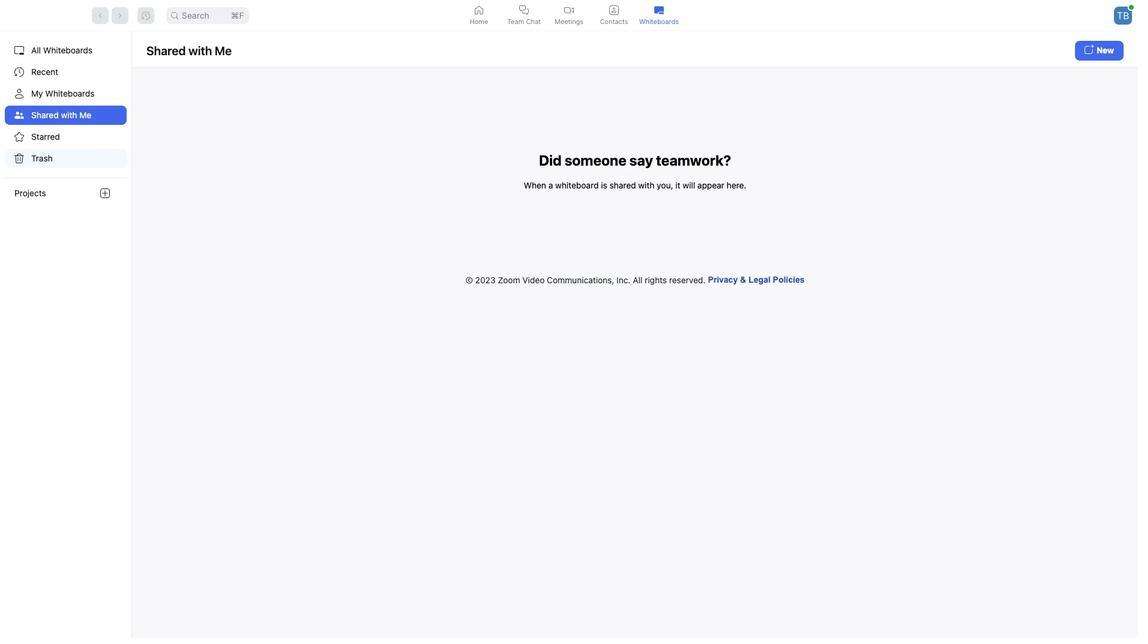 Task type: vqa. For each thing, say whether or not it's contained in the screenshot.
Team Chat icon
yes



Task type: locate. For each thing, give the bounding box(es) containing it.
⌘f
[[231, 10, 244, 20]]

home small image
[[474, 5, 484, 15], [474, 5, 484, 15]]

search
[[182, 10, 209, 20]]

magnifier image
[[171, 12, 178, 19]]

whiteboard small image
[[654, 5, 664, 15], [654, 5, 664, 15]]

online image
[[1129, 5, 1134, 9], [1129, 5, 1134, 9]]

meetings button
[[547, 0, 592, 31]]

team chat button
[[502, 0, 547, 31]]

home button
[[457, 0, 502, 31]]

contacts button
[[592, 0, 637, 31]]

profile contact image
[[609, 5, 619, 15]]

chat
[[526, 17, 541, 26]]

tab list
[[457, 0, 682, 31]]

team chat image
[[519, 5, 529, 15], [519, 5, 529, 15]]

contacts
[[600, 17, 628, 26]]

meetings
[[555, 17, 584, 26]]

tb
[[1117, 9, 1130, 21]]

tab list containing home
[[457, 0, 682, 31]]



Task type: describe. For each thing, give the bounding box(es) containing it.
whiteboards button
[[637, 0, 682, 31]]

whiteboards
[[639, 17, 679, 26]]

magnifier image
[[171, 12, 178, 19]]

video on image
[[564, 5, 574, 15]]

home
[[470, 17, 488, 26]]

video on image
[[564, 5, 574, 15]]

team
[[507, 17, 524, 26]]

profile contact image
[[609, 5, 619, 15]]

team chat
[[507, 17, 541, 26]]



